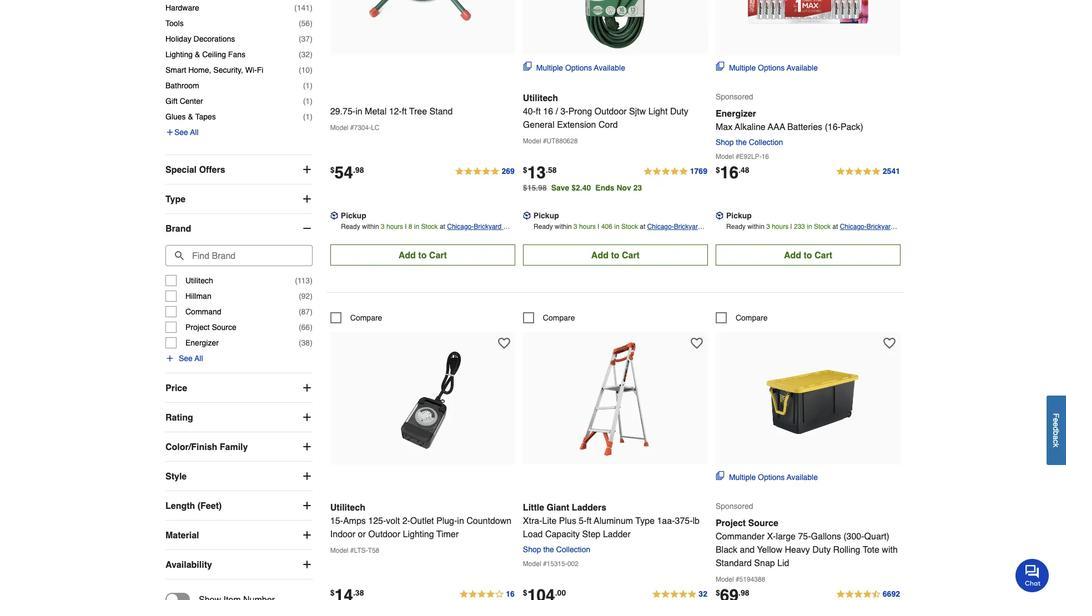 Task type: vqa. For each thing, say whether or not it's contained in the screenshot.


Task type: describe. For each thing, give the bounding box(es) containing it.
brickyard for ready within 3 hours | 406 in stock at chicago-brickyard lowe's
[[674, 223, 702, 231]]

in for ready within 3 hours | 406 in stock at chicago-brickyard lowe's
[[615, 223, 620, 231]]

within for ready within 3 hours | 8 in stock at chicago-brickyard lowe's
[[362, 223, 379, 231]]

multiple options available for "energizer max alkaline aaa batteries (16-pack)" image
[[729, 63, 818, 72]]

in left metal
[[356, 106, 363, 116]]

( for energizer
[[299, 339, 301, 348]]

fi
[[257, 66, 264, 75]]

lts-
[[354, 547, 368, 555]]

1 e from the top
[[1053, 418, 1061, 422]]

stock for 8
[[421, 223, 438, 231]]

shop the collection for the left shop the collection link
[[523, 545, 591, 554]]

material
[[166, 530, 199, 540]]

1 ( 1 ) from the top
[[303, 81, 313, 90]]

0 vertical spatial see all
[[174, 128, 199, 137]]

0 vertical spatial the
[[736, 138, 747, 147]]

actual price $14.38 element
[[330, 586, 364, 600]]

rating
[[166, 412, 193, 423]]

1 heart outline image from the left
[[691, 337, 703, 350]]

.98 inside $ 54 .98
[[353, 165, 364, 174]]

5 stars image for 16
[[836, 165, 901, 178]]

1 add to cart button from the left
[[330, 245, 515, 266]]

1 horizontal spatial .98
[[739, 588, 750, 597]]

37
[[301, 35, 310, 44]]

center
[[180, 97, 203, 106]]

1769
[[690, 167, 708, 176]]

) for tools
[[310, 19, 313, 28]]

002
[[568, 560, 579, 568]]

rating button
[[166, 403, 313, 432]]

little giant ladders xtra-lite plus 5-ft aluminum type 1aa-375-lb load capacity step ladder image
[[555, 338, 677, 460]]

2-
[[403, 515, 410, 526]]

pack)
[[841, 122, 864, 132]]

metal
[[365, 106, 387, 116]]

available for 'project source commander x-large 75-gallons (300-quart) black and yellow heavy duty rolling tote with standard snap lid' image
[[787, 473, 818, 482]]

0 vertical spatial lighting
[[166, 50, 193, 59]]

utilitech for utilitech 40-ft 16 / 3-prong outdoor sjtw light duty general extension cord
[[523, 93, 558, 103]]

1 vertical spatial all
[[195, 354, 203, 363]]

3 add to cart button from the left
[[716, 245, 901, 266]]

1 vertical spatial see
[[179, 354, 193, 363]]

k
[[1053, 443, 1061, 447]]

to for 2nd the add to cart 'button' from the left
[[611, 250, 620, 260]]

with
[[882, 544, 898, 555]]

multiple options available for utilitech 40-ft 16 / 3-prong outdoor sjtw light duty general extension cord image
[[537, 63, 626, 72]]

ready within 3 hours | 233 in stock at chicago-brickyard lowe's
[[727, 223, 897, 242]]

c
[[1053, 439, 1061, 443]]

actual price $54.98 element
[[330, 163, 364, 182]]

( for smart home, security, wi-fi
[[299, 66, 301, 75]]

2 heart outline image from the left
[[884, 337, 896, 350]]

hours for 233
[[772, 223, 789, 231]]

66
[[301, 323, 310, 332]]

source for project source
[[212, 323, 237, 332]]

( 38 )
[[299, 339, 313, 348]]

( 1 ) for center
[[303, 97, 313, 106]]

12-
[[389, 106, 402, 116]]

length (feet) button
[[166, 491, 313, 520]]

model for model # ut880628
[[523, 137, 541, 145]]

multiple for 'project source commander x-large 75-gallons (300-quart) black and yellow heavy duty rolling tote with standard snap lid' image
[[729, 473, 756, 482]]

model for model # lts-t58
[[330, 547, 349, 555]]

lc
[[371, 124, 380, 132]]

1769 button
[[643, 165, 708, 178]]

ready within 3 hours | 8 in stock at chicago-brickyard lowe's
[[341, 223, 504, 242]]

2 add from the left
[[592, 250, 609, 260]]

model for model # 5194388
[[716, 576, 734, 584]]

2541 button
[[836, 165, 901, 178]]

multiple for utilitech 40-ft 16 / 3-prong outdoor sjtw light duty general extension cord image
[[537, 63, 563, 72]]

pickup image for ready within 3 hours | 8 in stock at chicago-brickyard lowe's
[[330, 212, 338, 220]]

to for first the add to cart 'button' from right
[[804, 250, 813, 260]]

snap
[[755, 558, 775, 568]]

multiple for "energizer max alkaline aaa batteries (16-pack)" image
[[729, 63, 756, 72]]

glues & tapes
[[166, 112, 216, 121]]

7304-
[[354, 124, 371, 132]]

pickup for ready within 3 hours | 8 in stock at chicago-brickyard lowe's
[[341, 211, 367, 220]]

indoor
[[330, 529, 356, 539]]

269
[[502, 167, 515, 176]]

plus image for price
[[302, 383, 313, 394]]

ladder
[[603, 529, 631, 539]]

3 for 233
[[767, 223, 770, 231]]

sponsored for energizer
[[716, 92, 754, 101]]

smart home, security, wi-fi
[[166, 66, 264, 75]]

stand
[[430, 106, 453, 116]]

savings save $2.40 element
[[552, 183, 647, 192]]

command
[[186, 308, 221, 316]]

color/finish
[[166, 442, 217, 452]]

amps
[[343, 515, 366, 526]]

model for model # 15315-002
[[523, 560, 541, 568]]

3 for 8
[[381, 223, 385, 231]]

brand button
[[166, 214, 313, 243]]

hours for 406
[[580, 223, 596, 231]]

15-
[[330, 515, 343, 526]]

length (feet)
[[166, 501, 222, 511]]

1aa-
[[658, 515, 675, 526]]

( for gift center
[[303, 97, 306, 106]]

) for bathroom
[[310, 81, 313, 90]]

utilitech 15-amps 125-volt 2-outlet plug-in countdown indoor or outdoor lighting timer image
[[362, 338, 484, 460]]

undefined 29.75-in metal 12-ft tree stand image
[[362, 0, 484, 51]]

batteries
[[788, 122, 823, 132]]

actual price $104.00 element
[[523, 586, 566, 600]]

pickup image for ready within 3 hours | 406 in stock at chicago-brickyard lowe's
[[523, 212, 531, 220]]

1 see all button from the top
[[166, 127, 199, 138]]

) for holiday decorations
[[310, 35, 313, 44]]

& for ceiling
[[195, 50, 200, 59]]

0 horizontal spatial ft
[[402, 106, 407, 116]]

actual price $16.48 element
[[716, 163, 750, 182]]

0 vertical spatial all
[[190, 128, 199, 137]]

16 down aaa
[[762, 153, 769, 161]]

energizer max alkaline aaa batteries (16-pack) image
[[747, 0, 870, 51]]

availability
[[166, 559, 212, 570]]

.00
[[555, 588, 566, 597]]

chicago-brickyard lowe's button for ready within 3 hours | 8 in stock at chicago-brickyard lowe's
[[447, 221, 515, 242]]

max
[[716, 122, 733, 132]]

tapes
[[195, 112, 216, 121]]

lid
[[778, 558, 790, 568]]

utilitech for utilitech
[[186, 276, 213, 285]]

model # 15315-002
[[523, 560, 579, 568]]

fans
[[228, 50, 246, 59]]

type inside little giant ladders xtra-lite plus 5-ft aluminum type 1aa-375-lb load capacity step ladder
[[636, 515, 655, 526]]

special
[[166, 164, 197, 175]]

length
[[166, 501, 195, 511]]

duty inside project source commander x-large 75-gallons (300-quart) black and yellow heavy duty rolling tote with standard snap lid
[[813, 544, 831, 555]]

little
[[523, 502, 545, 512]]

extension
[[557, 119, 596, 130]]

actual price $69.98 element
[[716, 586, 750, 600]]

6692
[[883, 590, 901, 599]]

ready within 3 hours | 406 in stock at chicago-brickyard lowe's
[[534, 223, 704, 242]]

load
[[523, 529, 543, 539]]

utilitech for utilitech 15-amps 125-volt 2-outlet plug-in countdown indoor or outdoor lighting timer
[[330, 502, 366, 512]]

$ 13 .58
[[523, 163, 557, 182]]

ft inside little giant ladders xtra-lite plus 5-ft aluminum type 1aa-375-lb load capacity step ladder
[[587, 515, 592, 526]]

chicago- for ready within 3 hours | 233 in stock at chicago-brickyard lowe's
[[840, 223, 867, 231]]

chicago- for ready within 3 hours | 406 in stock at chicago-brickyard lowe's
[[648, 223, 674, 231]]

gallons
[[811, 531, 842, 541]]

material button
[[166, 521, 313, 550]]

sjtw
[[630, 106, 646, 116]]

1 for center
[[306, 97, 310, 106]]

# for 7304-lc
[[350, 124, 354, 132]]

to for 3rd the add to cart 'button' from the right
[[419, 250, 427, 260]]

black
[[716, 544, 738, 555]]

in for ready within 3 hours | 233 in stock at chicago-brickyard lowe's
[[807, 223, 813, 231]]

16 down model # e92lp-16
[[720, 163, 739, 182]]

0 horizontal spatial collection
[[557, 545, 591, 554]]

233
[[794, 223, 806, 231]]

$2.40
[[572, 183, 591, 192]]

model # lts-t58
[[330, 547, 380, 555]]

xtra-
[[523, 515, 543, 526]]

375-
[[675, 515, 693, 526]]

lighting inside utilitech 15-amps 125-volt 2-outlet plug-in countdown indoor or outdoor lighting timer
[[403, 529, 434, 539]]

cart for 2nd the add to cart 'button' from the left
[[622, 250, 640, 260]]

$ inside $ 16 .48
[[716, 165, 720, 174]]

87
[[301, 308, 310, 316]]

hardware
[[166, 4, 199, 12]]

29.75-in metal 12-ft tree stand link
[[330, 93, 515, 118]]

style
[[166, 471, 187, 481]]

) for lighting & ceiling fans
[[310, 50, 313, 59]]

model # 5194388
[[716, 576, 766, 584]]

stock for 406
[[622, 223, 638, 231]]

stock for 233
[[814, 223, 831, 231]]

( 92 )
[[299, 292, 313, 301]]

little giant ladders xtra-lite plus 5-ft aluminum type 1aa-375-lb load capacity step ladder
[[523, 502, 700, 539]]

plus image for color/finish family
[[302, 441, 313, 453]]

16 inside utilitech 40-ft 16 / 3-prong outdoor sjtw light duty general extension cord
[[544, 106, 553, 116]]

ft inside utilitech 40-ft 16 / 3-prong outdoor sjtw light duty general extension cord
[[536, 106, 541, 116]]

project for project source commander x-large 75-gallons (300-quart) black and yellow heavy duty rolling tote with standard snap lid
[[716, 518, 746, 528]]

in inside utilitech 15-amps 125-volt 2-outlet plug-in countdown indoor or outdoor lighting timer
[[457, 515, 464, 526]]

e92lp-
[[740, 153, 762, 161]]

f
[[1053, 413, 1061, 418]]

holiday decorations
[[166, 35, 235, 44]]

0 horizontal spatial the
[[544, 545, 554, 554]]

volt
[[386, 515, 400, 526]]

( for command
[[299, 308, 301, 316]]

chicago-brickyard lowe's button for ready within 3 hours | 406 in stock at chicago-brickyard lowe's
[[648, 221, 708, 242]]

plus image for style
[[302, 471, 313, 482]]

0 horizontal spatial shop the collection link
[[523, 545, 595, 554]]

compare for 5014114195 element
[[543, 313, 575, 322]]

2541
[[883, 167, 901, 176]]

) for utilitech
[[310, 276, 313, 285]]

add to cart for 2nd the add to cart 'button' from the left
[[592, 250, 640, 260]]

) for gift center
[[310, 97, 313, 106]]

1 horizontal spatial shop the collection link
[[716, 138, 788, 147]]

.38
[[353, 588, 364, 597]]

type button
[[166, 185, 313, 214]]

gift
[[166, 97, 178, 106]]

$ inside actual price $69.98 element
[[716, 588, 720, 597]]

5 stars image for 13
[[643, 165, 708, 178]]

add to cart for 3rd the add to cart 'button' from the right
[[399, 250, 447, 260]]

56
[[301, 19, 310, 28]]

( 37 )
[[299, 35, 313, 44]]

1 vertical spatial see all
[[179, 354, 203, 363]]

hours for 8
[[387, 223, 403, 231]]

( 66 )
[[299, 323, 313, 332]]

compare for 5013943287 element
[[736, 313, 768, 322]]

plus image for material
[[302, 530, 313, 541]]

$ inside $ 54 .98
[[330, 165, 335, 174]]



Task type: locate. For each thing, give the bounding box(es) containing it.
1 vertical spatial &
[[188, 112, 193, 121]]

10
[[301, 66, 310, 75]]

at right 406
[[640, 223, 646, 231]]

model # 7304-lc
[[330, 124, 380, 132]]

# left 002
[[543, 560, 547, 568]]

$15.98 save $2.40 ends nov 23
[[523, 183, 642, 192]]

2 horizontal spatial |
[[791, 223, 793, 231]]

5 stars image for 54
[[455, 165, 515, 178]]

1 brickyard from the left
[[474, 223, 502, 231]]

ft up general
[[536, 106, 541, 116]]

6692 button
[[836, 588, 901, 600]]

shop the collection link up 15315-
[[523, 545, 595, 554]]

8 ) from the top
[[310, 112, 313, 121]]

model for model # 7304-lc
[[330, 124, 349, 132]]

1 horizontal spatial energizer
[[716, 108, 757, 118]]

cart for first the add to cart 'button' from right
[[815, 250, 833, 260]]

chicago- right 8
[[447, 223, 474, 231]]

cart for 3rd the add to cart 'button' from the right
[[429, 250, 447, 260]]

lowe's inside ready within 3 hours | 233 in stock at chicago-brickyard lowe's
[[840, 234, 861, 242]]

2 ) from the top
[[310, 19, 313, 28]]

8
[[409, 223, 413, 231]]

1 at from the left
[[440, 223, 446, 231]]

energizer for energizer
[[186, 339, 219, 348]]

1 horizontal spatial heart outline image
[[884, 337, 896, 350]]

) up 66
[[310, 308, 313, 316]]

add to cart button down ready within 3 hours | 8 in stock at chicago-brickyard lowe's
[[330, 245, 515, 266]]

ready down $15.98
[[534, 223, 553, 231]]

1 horizontal spatial duty
[[813, 544, 831, 555]]

1 chicago- from the left
[[447, 223, 474, 231]]

multiple options available link
[[523, 62, 626, 73], [716, 62, 818, 73], [716, 471, 818, 483]]

hours
[[387, 223, 403, 231], [580, 223, 596, 231], [772, 223, 789, 231]]

see all up price
[[179, 354, 203, 363]]

1 horizontal spatial ft
[[536, 106, 541, 116]]

show item number element
[[166, 593, 275, 600]]

project source commander x-large 75-gallons (300-quart) black and yellow heavy duty rolling tote with standard snap lid image
[[747, 338, 870, 460]]

0 horizontal spatial chicago-brickyard lowe's button
[[447, 221, 515, 242]]

to down ready within 3 hours | 233 in stock at chicago-brickyard lowe's
[[804, 250, 813, 260]]

3 3 from the left
[[767, 223, 770, 231]]

in right 8
[[414, 223, 420, 231]]

( 1 )
[[303, 81, 313, 90], [303, 97, 313, 106], [303, 112, 313, 121]]

chicago- for ready within 3 hours | 8 in stock at chicago-brickyard lowe's
[[447, 223, 474, 231]]

1 horizontal spatial pickup image
[[523, 212, 531, 220]]

.48
[[739, 165, 750, 174]]

2 to from the left
[[611, 250, 620, 260]]

ut880628
[[547, 137, 578, 145]]

plus image inside length (feet) button
[[302, 500, 313, 511]]

1 compare from the left
[[350, 313, 382, 322]]

0 vertical spatial see all button
[[166, 127, 199, 138]]

model # ut880628
[[523, 137, 578, 145]]

1 within from the left
[[362, 223, 379, 231]]

add to cart button down ready within 3 hours | 406 in stock at chicago-brickyard lowe's on the right of the page
[[523, 245, 708, 266]]

1 to from the left
[[419, 250, 427, 260]]

# for lts-t58
[[350, 547, 354, 555]]

ft
[[402, 106, 407, 116], [536, 106, 541, 116], [587, 515, 592, 526]]

1 pickup image from the left
[[330, 212, 338, 220]]

model up actual price $69.98 element on the bottom of the page
[[716, 576, 734, 584]]

1 vertical spatial 1
[[306, 97, 310, 106]]

16 left /
[[544, 106, 553, 116]]

utilitech inside utilitech 15-amps 125-volt 2-outlet plug-in countdown indoor or outdoor lighting timer
[[330, 502, 366, 512]]

/
[[556, 106, 558, 116]]

0 horizontal spatial at
[[440, 223, 446, 231]]

compare for 5014300771 element
[[350, 313, 382, 322]]

type
[[166, 194, 186, 204], [636, 515, 655, 526]]

2 pickup from the left
[[534, 211, 559, 220]]

3 ) from the top
[[310, 35, 313, 44]]

1 add to cart from the left
[[399, 250, 447, 260]]

to
[[419, 250, 427, 260], [611, 250, 620, 260], [804, 250, 813, 260]]

add to cart down ready within 3 hours | 8 in stock at chicago-brickyard lowe's
[[399, 250, 447, 260]]

plus image inside style button
[[302, 471, 313, 482]]

0 vertical spatial see
[[174, 128, 188, 137]]

1 horizontal spatial shop
[[716, 138, 734, 147]]

0 horizontal spatial heart outline image
[[691, 337, 703, 350]]

pickup image
[[716, 212, 724, 220]]

(
[[295, 4, 297, 12], [299, 19, 301, 28], [299, 35, 301, 44], [299, 50, 301, 59], [299, 66, 301, 75], [303, 81, 306, 90], [303, 97, 306, 106], [303, 112, 306, 121], [295, 276, 298, 285], [299, 292, 301, 301], [299, 308, 301, 316], [299, 323, 301, 332], [299, 339, 301, 348]]

) up 92
[[310, 276, 313, 285]]

lighting & ceiling fans
[[166, 50, 246, 59]]

2 horizontal spatial at
[[833, 223, 839, 231]]

lowe's
[[447, 234, 468, 242], [648, 234, 668, 242], [840, 234, 861, 242]]

2 brickyard from the left
[[674, 223, 702, 231]]

0 vertical spatial duty
[[671, 106, 689, 116]]

1 lowe's from the left
[[447, 234, 468, 242]]

type up brand
[[166, 194, 186, 204]]

$ down model # 5194388
[[716, 588, 720, 597]]

in inside ready within 3 hours | 8 in stock at chicago-brickyard lowe's
[[414, 223, 420, 231]]

406
[[602, 223, 613, 231]]

1 add from the left
[[399, 250, 416, 260]]

ready inside ready within 3 hours | 406 in stock at chicago-brickyard lowe's
[[534, 223, 553, 231]]

project inside project source commander x-large 75-gallons (300-quart) black and yellow heavy duty rolling tote with standard snap lid
[[716, 518, 746, 528]]

2 horizontal spatial chicago-
[[840, 223, 867, 231]]

) down ( 32 )
[[310, 66, 313, 75]]

1 horizontal spatial at
[[640, 223, 646, 231]]

3 compare from the left
[[736, 313, 768, 322]]

0 horizontal spatial duty
[[671, 106, 689, 116]]

shop down load
[[523, 545, 541, 554]]

aaa
[[768, 122, 786, 132]]

options
[[566, 63, 592, 72], [758, 63, 785, 72], [758, 473, 785, 482]]

$ right 269 on the left top of page
[[523, 165, 528, 174]]

1 horizontal spatial the
[[736, 138, 747, 147]]

0 vertical spatial source
[[212, 323, 237, 332]]

giant
[[547, 502, 570, 512]]

32 left actual price $69.98 element on the bottom of the page
[[699, 590, 708, 599]]

) for smart home, security, wi-fi
[[310, 66, 313, 75]]

hours left 406
[[580, 223, 596, 231]]

0 horizontal spatial 32
[[301, 50, 310, 59]]

2 see all button from the top
[[166, 353, 203, 364]]

1 vertical spatial lighting
[[403, 529, 434, 539]]

0 vertical spatial shop the collection
[[716, 138, 784, 147]]

within inside ready within 3 hours | 406 in stock at chicago-brickyard lowe's
[[555, 223, 572, 231]]

sponsored up max
[[716, 92, 754, 101]]

) down 66
[[310, 339, 313, 348]]

hours inside ready within 3 hours | 406 in stock at chicago-brickyard lowe's
[[580, 223, 596, 231]]

|
[[405, 223, 407, 231], [598, 223, 600, 231], [791, 223, 793, 231]]

2 within from the left
[[555, 223, 572, 231]]

2 add to cart from the left
[[592, 250, 640, 260]]

compare inside 5013943287 element
[[736, 313, 768, 322]]

plus image left 54
[[302, 164, 313, 175]]

shop the collection
[[716, 138, 784, 147], [523, 545, 591, 554]]

) up ( 37 )
[[310, 19, 313, 28]]

at for 233
[[833, 223, 839, 231]]

plus image left indoor
[[302, 530, 313, 541]]

project up commander
[[716, 518, 746, 528]]

& for tapes
[[188, 112, 193, 121]]

1 vertical spatial collection
[[557, 545, 591, 554]]

offers
[[199, 164, 225, 175]]

options for "energizer max alkaline aaa batteries (16-pack)" image
[[758, 63, 785, 72]]

1 horizontal spatial brickyard
[[674, 223, 702, 231]]

10 ) from the top
[[310, 292, 313, 301]]

project source commander x-large 75-gallons (300-quart) black and yellow heavy duty rolling tote with standard snap lid
[[716, 518, 898, 568]]

utilitech inside utilitech 40-ft 16 / 3-prong outdoor sjtw light duty general extension cord
[[523, 93, 558, 103]]

( 1 ) down ( 10 )
[[303, 97, 313, 106]]

2 horizontal spatial stock
[[814, 223, 831, 231]]

lb
[[693, 515, 700, 526]]

d
[[1053, 426, 1061, 431]]

1 stock from the left
[[421, 223, 438, 231]]

at inside ready within 3 hours | 406 in stock at chicago-brickyard lowe's
[[640, 223, 646, 231]]

3 lowe's from the left
[[840, 234, 861, 242]]

7 ) from the top
[[310, 97, 313, 106]]

| left 406
[[598, 223, 600, 231]]

0 vertical spatial 1
[[306, 81, 310, 90]]

3 chicago-brickyard lowe's button from the left
[[840, 221, 901, 242]]

multiple options available for 'project source commander x-large 75-gallons (300-quart) black and yellow heavy duty rolling tote with standard snap lid' image
[[729, 473, 818, 482]]

1 vertical spatial utilitech
[[186, 276, 213, 285]]

| for 406
[[598, 223, 600, 231]]

stock inside ready within 3 hours | 8 in stock at chicago-brickyard lowe's
[[421, 223, 438, 231]]

( for holiday decorations
[[299, 35, 301, 44]]

source for project source commander x-large 75-gallons (300-quart) black and yellow heavy duty rolling tote with standard snap lid
[[749, 518, 779, 528]]

type left 1aa-
[[636, 515, 655, 526]]

2 horizontal spatial lowe's
[[840, 234, 861, 242]]

( 1 ) down 10
[[303, 81, 313, 90]]

13 ) from the top
[[310, 339, 313, 348]]

2 horizontal spatial chicago-brickyard lowe's button
[[840, 221, 901, 242]]

Find Brand text field
[[166, 245, 313, 266]]

1 left 29.75-
[[306, 112, 310, 121]]

ready for ready within 3 hours | 8 in stock at chicago-brickyard lowe's
[[341, 223, 360, 231]]

plus image for length (feet)
[[302, 500, 313, 511]]

| for 233
[[791, 223, 793, 231]]

collection up 002
[[557, 545, 591, 554]]

( for glues & tapes
[[303, 112, 306, 121]]

capacity
[[546, 529, 580, 539]]

1 horizontal spatial cart
[[622, 250, 640, 260]]

1 plus image from the top
[[302, 164, 313, 175]]

ready inside ready within 3 hours | 8 in stock at chicago-brickyard lowe's
[[341, 223, 360, 231]]

plus image inside material button
[[302, 530, 313, 541]]

2 lowe's from the left
[[648, 234, 668, 242]]

125-
[[368, 515, 386, 526]]

all down project source
[[195, 354, 203, 363]]

2 at from the left
[[640, 223, 646, 231]]

5014300771 element
[[330, 312, 382, 323]]

multiple options available link for "energizer max alkaline aaa batteries (16-pack)" image
[[716, 62, 818, 73]]

heart outline image
[[498, 337, 510, 350]]

2 stock from the left
[[622, 223, 638, 231]]

0 vertical spatial collection
[[749, 138, 784, 147]]

hours inside ready within 3 hours | 233 in stock at chicago-brickyard lowe's
[[772, 223, 789, 231]]

0 horizontal spatial &
[[188, 112, 193, 121]]

at inside ready within 3 hours | 8 in stock at chicago-brickyard lowe's
[[440, 223, 446, 231]]

timer
[[437, 529, 459, 539]]

2 hours from the left
[[580, 223, 596, 231]]

1 down 10
[[306, 81, 310, 90]]

1 vertical spatial energizer
[[186, 339, 219, 348]]

3 at from the left
[[833, 223, 839, 231]]

utilitech up hillman
[[186, 276, 213, 285]]

0 vertical spatial ( 1 )
[[303, 81, 313, 90]]

( for tools
[[299, 19, 301, 28]]

at right 233
[[833, 223, 839, 231]]

1 horizontal spatial project
[[716, 518, 746, 528]]

energizer
[[716, 108, 757, 118], [186, 339, 219, 348]]

3 stock from the left
[[814, 223, 831, 231]]

) for hillman
[[310, 292, 313, 301]]

3 hours from the left
[[772, 223, 789, 231]]

add down ready within 3 hours | 8 in stock at chicago-brickyard lowe's
[[399, 250, 416, 260]]

2 ready from the left
[[534, 223, 553, 231]]

ready inside ready within 3 hours | 233 in stock at chicago-brickyard lowe's
[[727, 223, 746, 231]]

3 ( 1 ) from the top
[[303, 112, 313, 121]]

) down 10
[[310, 81, 313, 90]]

2 sponsored from the top
[[716, 502, 754, 511]]

1 vertical spatial shop the collection
[[523, 545, 591, 554]]

0 horizontal spatial utilitech
[[186, 276, 213, 285]]

3 1 from the top
[[306, 112, 310, 121]]

cart down ready within 3 hours | 406 in stock at chicago-brickyard lowe's on the right of the page
[[622, 250, 640, 260]]

hours inside ready within 3 hours | 8 in stock at chicago-brickyard lowe's
[[387, 223, 403, 231]]

multiple options available link for utilitech 40-ft 16 / 3-prong outdoor sjtw light duty general extension cord image
[[523, 62, 626, 73]]

multiple options available
[[537, 63, 626, 72], [729, 63, 818, 72], [729, 473, 818, 482]]

2 horizontal spatial compare
[[736, 313, 768, 322]]

5 stars image containing 32
[[652, 588, 708, 600]]

2 e from the top
[[1053, 422, 1061, 426]]

0 horizontal spatial brickyard
[[474, 223, 502, 231]]

the up model # e92lp-16
[[736, 138, 747, 147]]

3
[[381, 223, 385, 231], [574, 223, 578, 231], [767, 223, 770, 231]]

) up ( 32 )
[[310, 35, 313, 44]]

) for glues & tapes
[[310, 112, 313, 121]]

3 brickyard from the left
[[867, 223, 895, 231]]

3 within from the left
[[748, 223, 765, 231]]

source inside project source commander x-large 75-gallons (300-quart) black and yellow heavy duty rolling tote with standard snap lid
[[749, 518, 779, 528]]

2 horizontal spatial 3
[[767, 223, 770, 231]]

113
[[298, 276, 310, 285]]

) left 29.75-
[[310, 112, 313, 121]]

ready for ready within 3 hours | 406 in stock at chicago-brickyard lowe's
[[534, 223, 553, 231]]

in inside ready within 3 hours | 406 in stock at chicago-brickyard lowe's
[[615, 223, 620, 231]]

0 vertical spatial project
[[186, 323, 210, 332]]

outdoor down 125-
[[369, 529, 401, 539]]

0 vertical spatial 32
[[301, 50, 310, 59]]

2 horizontal spatial cart
[[815, 250, 833, 260]]

compare inside 5014300771 element
[[350, 313, 382, 322]]

special offers button
[[166, 155, 313, 184]]

( for utilitech
[[295, 276, 298, 285]]

options for 'project source commander x-large 75-gallons (300-quart) black and yellow heavy duty rolling tote with standard snap lid' image
[[758, 473, 785, 482]]

pickup image down 54
[[330, 212, 338, 220]]

available for utilitech 40-ft 16 / 3-prong outdoor sjtw light duty general extension cord image
[[594, 63, 626, 72]]

0 horizontal spatial 3
[[381, 223, 385, 231]]

2 chicago-brickyard lowe's button from the left
[[648, 221, 708, 242]]

chat invite button image
[[1016, 558, 1050, 592]]

$ inside actual price $104.00 'element'
[[523, 588, 528, 597]]

0 horizontal spatial project
[[186, 323, 210, 332]]

cart
[[429, 250, 447, 260], [622, 250, 640, 260], [815, 250, 833, 260]]

b
[[1053, 431, 1061, 435]]

f e e d b a c k button
[[1047, 395, 1067, 465]]

duty
[[671, 106, 689, 116], [813, 544, 831, 555]]

special offers
[[166, 164, 225, 175]]

2 horizontal spatial add
[[784, 250, 802, 260]]

ends
[[596, 183, 615, 192]]

1 horizontal spatial lighting
[[403, 529, 434, 539]]

yellow
[[758, 544, 783, 555]]

&
[[195, 50, 200, 59], [188, 112, 193, 121]]

$15.98
[[523, 183, 547, 192]]

within for ready within 3 hours | 233 in stock at chicago-brickyard lowe's
[[748, 223, 765, 231]]

0 vertical spatial type
[[166, 194, 186, 204]]

0 vertical spatial shop
[[716, 138, 734, 147]]

1 horizontal spatial lowe's
[[648, 234, 668, 242]]

16 button
[[459, 588, 515, 600]]

ends nov 23 element
[[596, 183, 647, 192]]

duty right light
[[671, 106, 689, 116]]

pickup for ready within 3 hours | 233 in stock at chicago-brickyard lowe's
[[727, 211, 752, 220]]

(16-
[[825, 122, 841, 132]]

chicago- inside ready within 3 hours | 406 in stock at chicago-brickyard lowe's
[[648, 223, 674, 231]]

ft down ladders
[[587, 515, 592, 526]]

2 chicago- from the left
[[648, 223, 674, 231]]

plus image inside availability button
[[302, 559, 313, 570]]

3 left 8
[[381, 223, 385, 231]]

lowe's inside ready within 3 hours | 8 in stock at chicago-brickyard lowe's
[[447, 234, 468, 242]]

utilitech up 40-
[[523, 93, 558, 103]]

2 vertical spatial ( 1 )
[[303, 112, 313, 121]]

4 plus image from the top
[[302, 530, 313, 541]]

brickyard for ready within 3 hours | 233 in stock at chicago-brickyard lowe's
[[867, 223, 895, 231]]

price button
[[166, 374, 313, 403]]

| left 8
[[405, 223, 407, 231]]

# for 15315-002
[[543, 560, 547, 568]]

all
[[190, 128, 199, 137], [195, 354, 203, 363]]

outdoor inside utilitech 15-amps 125-volt 2-outlet plug-in countdown indoor or outdoor lighting timer
[[369, 529, 401, 539]]

outdoor inside utilitech 40-ft 16 / 3-prong outdoor sjtw light duty general extension cord
[[595, 106, 627, 116]]

# for 5194388
[[736, 576, 740, 584]]

add to cart down ready within 3 hours | 406 in stock at chicago-brickyard lowe's on the right of the page
[[592, 250, 640, 260]]

3 left 233
[[767, 223, 770, 231]]

1 horizontal spatial collection
[[749, 138, 784, 147]]

alkaline
[[735, 122, 766, 132]]

the
[[736, 138, 747, 147], [544, 545, 554, 554]]

| inside ready within 3 hours | 233 in stock at chicago-brickyard lowe's
[[791, 223, 793, 231]]

( 87 )
[[299, 308, 313, 316]]

project for project source
[[186, 323, 210, 332]]

type inside button
[[166, 194, 186, 204]]

& right glues
[[188, 112, 193, 121]]

& up home,
[[195, 50, 200, 59]]

) for hardware
[[310, 4, 313, 12]]

1 1 from the top
[[306, 81, 310, 90]]

lowe's for 8
[[447, 234, 468, 242]]

1 horizontal spatial 3
[[574, 223, 578, 231]]

1 horizontal spatial &
[[195, 50, 200, 59]]

$ left .00
[[523, 588, 528, 597]]

chicago- inside ready within 3 hours | 233 in stock at chicago-brickyard lowe's
[[840, 223, 867, 231]]

in right 233
[[807, 223, 813, 231]]

chicago- right 406
[[648, 223, 674, 231]]

) up the 38
[[310, 323, 313, 332]]

was price $15.98 element
[[523, 181, 552, 192]]

4 stars image
[[459, 588, 515, 600]]

1 chicago-brickyard lowe's button from the left
[[447, 221, 515, 242]]

2 add to cart button from the left
[[523, 245, 708, 266]]

step
[[583, 529, 601, 539]]

2 vertical spatial utilitech
[[330, 502, 366, 512]]

( 1 ) for &
[[303, 112, 313, 121]]

brickyard for ready within 3 hours | 8 in stock at chicago-brickyard lowe's
[[474, 223, 502, 231]]

add to cart button down ready within 3 hours | 233 in stock at chicago-brickyard lowe's
[[716, 245, 901, 266]]

4.5 stars image
[[836, 588, 901, 600]]

3 to from the left
[[804, 250, 813, 260]]

chicago-brickyard lowe's button for ready within 3 hours | 233 in stock at chicago-brickyard lowe's
[[840, 221, 901, 242]]

2 plus image from the top
[[302, 194, 313, 205]]

in for ready within 3 hours | 8 in stock at chicago-brickyard lowe's
[[414, 223, 420, 231]]

3 pickup from the left
[[727, 211, 752, 220]]

3 chicago- from the left
[[840, 223, 867, 231]]

utilitech up amps
[[330, 502, 366, 512]]

9 ) from the top
[[310, 276, 313, 285]]

3 add from the left
[[784, 250, 802, 260]]

2 horizontal spatial ft
[[587, 515, 592, 526]]

lighting down holiday
[[166, 50, 193, 59]]

pickup image
[[330, 212, 338, 220], [523, 212, 531, 220]]

2 horizontal spatial brickyard
[[867, 223, 895, 231]]

within inside ready within 3 hours | 233 in stock at chicago-brickyard lowe's
[[748, 223, 765, 231]]

5 stars image containing 269
[[455, 165, 515, 178]]

0 vertical spatial energizer
[[716, 108, 757, 118]]

countdown
[[467, 515, 512, 526]]

plus image
[[166, 128, 174, 137], [166, 354, 174, 363], [302, 412, 313, 423], [302, 441, 313, 453], [302, 471, 313, 482], [302, 500, 313, 511], [302, 559, 313, 570]]

stock right 233
[[814, 223, 831, 231]]

security,
[[214, 66, 243, 75]]

e up b on the bottom of page
[[1053, 422, 1061, 426]]

0 horizontal spatial shop
[[523, 545, 541, 554]]

| inside ready within 3 hours | 406 in stock at chicago-brickyard lowe's
[[598, 223, 600, 231]]

0 horizontal spatial compare
[[350, 313, 382, 322]]

) for project source
[[310, 323, 313, 332]]

0 vertical spatial &
[[195, 50, 200, 59]]

within
[[362, 223, 379, 231], [555, 223, 572, 231], [748, 223, 765, 231]]

brickyard inside ready within 3 hours | 406 in stock at chicago-brickyard lowe's
[[674, 223, 702, 231]]

1 vertical spatial duty
[[813, 544, 831, 555]]

1 | from the left
[[405, 223, 407, 231]]

energizer up max
[[716, 108, 757, 118]]

3 cart from the left
[[815, 250, 833, 260]]

availability button
[[166, 550, 313, 579]]

commander
[[716, 531, 765, 541]]

1 horizontal spatial 32
[[699, 590, 708, 599]]

brand
[[166, 223, 191, 234]]

2 pickup image from the left
[[523, 212, 531, 220]]

6 ) from the top
[[310, 81, 313, 90]]

1 horizontal spatial compare
[[543, 313, 575, 322]]

shop the collection for the rightmost shop the collection link
[[716, 138, 784, 147]]

pickup image down $15.98
[[523, 212, 531, 220]]

1 pickup from the left
[[341, 211, 367, 220]]

lowe's for 233
[[840, 234, 861, 242]]

2 cart from the left
[[622, 250, 640, 260]]

( for hardware
[[295, 4, 297, 12]]

chicago-brickyard lowe's button
[[447, 221, 515, 242], [648, 221, 708, 242], [840, 221, 901, 242]]

t58
[[368, 547, 380, 555]]

2 horizontal spatial within
[[748, 223, 765, 231]]

1 horizontal spatial hours
[[580, 223, 596, 231]]

3 | from the left
[[791, 223, 793, 231]]

2 vertical spatial 1
[[306, 112, 310, 121]]

chicago- right 233
[[840, 223, 867, 231]]

within inside ready within 3 hours | 8 in stock at chicago-brickyard lowe's
[[362, 223, 379, 231]]

3 inside ready within 3 hours | 233 in stock at chicago-brickyard lowe's
[[767, 223, 770, 231]]

plus image down ( 38 )
[[302, 383, 313, 394]]

actual price $13.58 element
[[523, 163, 557, 182]]

1 3 from the left
[[381, 223, 385, 231]]

see up price
[[179, 354, 193, 363]]

4 ) from the top
[[310, 50, 313, 59]]

hours left 8
[[387, 223, 403, 231]]

ready down $ 16 .48
[[727, 223, 746, 231]]

1 vertical spatial shop the collection link
[[523, 545, 595, 554]]

3 for 406
[[574, 223, 578, 231]]

plus image for rating
[[302, 412, 313, 423]]

1 horizontal spatial |
[[598, 223, 600, 231]]

0 horizontal spatial within
[[362, 223, 379, 231]]

brickyard inside ready within 3 hours | 8 in stock at chicago-brickyard lowe's
[[474, 223, 502, 231]]

1 vertical spatial source
[[749, 518, 779, 528]]

hours left 233
[[772, 223, 789, 231]]

16 left actual price $104.00 'element'
[[506, 590, 515, 599]]

5 ) from the top
[[310, 66, 313, 75]]

energizer for energizer max alkaline aaa batteries (16-pack)
[[716, 108, 757, 118]]

pickup down $ 54 .98
[[341, 211, 367, 220]]

5194388
[[740, 576, 766, 584]]

plus image inside "type" button
[[302, 194, 313, 205]]

1 cart from the left
[[429, 250, 447, 260]]

all down glues & tapes
[[190, 128, 199, 137]]

$ down model # 7304-lc
[[330, 165, 335, 174]]

see all down glues & tapes
[[174, 128, 199, 137]]

141
[[297, 4, 310, 12]]

0 horizontal spatial add to cart
[[399, 250, 447, 260]]

color/finish family button
[[166, 433, 313, 461]]

save
[[552, 183, 570, 192]]

energizer max alkaline aaa batteries (16-pack)
[[716, 108, 864, 132]]

( for bathroom
[[303, 81, 306, 90]]

1 ) from the top
[[310, 4, 313, 12]]

1 vertical spatial 32
[[699, 590, 708, 599]]

add down 233
[[784, 250, 802, 260]]

energizer down project source
[[186, 339, 219, 348]]

2 1 from the top
[[306, 97, 310, 106]]

energizer inside energizer max alkaline aaa batteries (16-pack)
[[716, 108, 757, 118]]

0 horizontal spatial energizer
[[186, 339, 219, 348]]

glues
[[166, 112, 186, 121]]

model for model # e92lp-16
[[716, 153, 734, 161]]

3 inside ready within 3 hours | 8 in stock at chicago-brickyard lowe's
[[381, 223, 385, 231]]

pickup down $15.98
[[534, 211, 559, 220]]

1 vertical spatial ( 1 )
[[303, 97, 313, 106]]

at for 8
[[440, 223, 446, 231]]

plus image inside special offers button
[[302, 164, 313, 175]]

shop the collection link up e92lp-
[[716, 138, 788, 147]]

lowe's inside ready within 3 hours | 406 in stock at chicago-brickyard lowe's
[[648, 234, 668, 242]]

0 horizontal spatial pickup
[[341, 211, 367, 220]]

5014114195 element
[[523, 312, 575, 323]]

1 horizontal spatial outdoor
[[595, 106, 627, 116]]

minus image
[[302, 223, 313, 234]]

see all button down glues
[[166, 127, 199, 138]]

project down the command on the left bottom
[[186, 323, 210, 332]]

plus image for special offers
[[302, 164, 313, 175]]

2 ( 1 ) from the top
[[303, 97, 313, 106]]

5 stars image
[[455, 165, 515, 178], [643, 165, 708, 178], [836, 165, 901, 178], [652, 588, 708, 600]]

29.75-
[[330, 106, 356, 116]]

( for project source
[[299, 323, 301, 332]]

stock inside ready within 3 hours | 233 in stock at chicago-brickyard lowe's
[[814, 223, 831, 231]]

ft left tree
[[402, 106, 407, 116]]

chicago- inside ready within 3 hours | 8 in stock at chicago-brickyard lowe's
[[447, 223, 474, 231]]

11 ) from the top
[[310, 308, 313, 316]]

5 stars image containing 2541
[[836, 165, 901, 178]]

| left 233
[[791, 223, 793, 231]]

shop the collection up 15315-
[[523, 545, 591, 554]]

( for hillman
[[299, 292, 301, 301]]

available for "energizer max alkaline aaa batteries (16-pack)" image
[[787, 63, 818, 72]]

plus image inside price button
[[302, 383, 313, 394]]

3 inside ready within 3 hours | 406 in stock at chicago-brickyard lowe's
[[574, 223, 578, 231]]

16 inside '4 stars' image
[[506, 590, 515, 599]]

see all button up price
[[166, 353, 203, 364]]

1 horizontal spatial chicago-
[[648, 223, 674, 231]]

lighting down outlet
[[403, 529, 434, 539]]

# for e92lp-16
[[736, 153, 740, 161]]

# for ut880628
[[543, 137, 547, 145]]

| inside ready within 3 hours | 8 in stock at chicago-brickyard lowe's
[[405, 223, 407, 231]]

( for lighting & ceiling fans
[[299, 50, 301, 59]]

home,
[[188, 66, 211, 75]]

source up the x-
[[749, 518, 779, 528]]

collection down aaa
[[749, 138, 784, 147]]

3 add to cart from the left
[[784, 250, 833, 260]]

0 vertical spatial .98
[[353, 165, 364, 174]]

heart outline image
[[691, 337, 703, 350], [884, 337, 896, 350]]

$ inside $ 13 .58
[[523, 165, 528, 174]]

3 left 406
[[574, 223, 578, 231]]

stock inside ready within 3 hours | 406 in stock at chicago-brickyard lowe's
[[622, 223, 638, 231]]

e
[[1053, 418, 1061, 422], [1053, 422, 1061, 426]]

0 horizontal spatial add
[[399, 250, 416, 260]]

1 vertical spatial the
[[544, 545, 554, 554]]

5013943287 element
[[716, 312, 768, 323]]

sponsored for project
[[716, 502, 754, 511]]

at for 406
[[640, 223, 646, 231]]

lowe's for 406
[[648, 234, 668, 242]]

utilitech 40-ft 16 / 3-prong outdoor sjtw light duty general extension cord image
[[555, 0, 677, 51]]

5 stars image containing 1769
[[643, 165, 708, 178]]

0 vertical spatial utilitech
[[523, 93, 558, 103]]

plus image for availability
[[302, 559, 313, 570]]

1 horizontal spatial type
[[636, 515, 655, 526]]

1 hours from the left
[[387, 223, 403, 231]]

12 ) from the top
[[310, 323, 313, 332]]

$ inside actual price $14.38 element
[[330, 588, 335, 597]]

options for utilitech 40-ft 16 / 3-prong outdoor sjtw light duty general extension cord image
[[566, 63, 592, 72]]

1 vertical spatial see all button
[[166, 353, 203, 364]]

) for energizer
[[310, 339, 313, 348]]

duty inside utilitech 40-ft 16 / 3-prong outdoor sjtw light duty general extension cord
[[671, 106, 689, 116]]

duty down gallons
[[813, 544, 831, 555]]

plus image inside color/finish family button
[[302, 441, 313, 453]]

ready for ready within 3 hours | 233 in stock at chicago-brickyard lowe's
[[727, 223, 746, 231]]

1 ready from the left
[[341, 223, 360, 231]]

( 1 ) left 29.75-
[[303, 112, 313, 121]]

2 | from the left
[[598, 223, 600, 231]]

1 sponsored from the top
[[716, 92, 754, 101]]

plus image inside rating button
[[302, 412, 313, 423]]

model down general
[[523, 137, 541, 145]]

light
[[649, 106, 668, 116]]

32 inside 5 stars image
[[699, 590, 708, 599]]

smart
[[166, 66, 186, 75]]

brickyard inside ready within 3 hours | 233 in stock at chicago-brickyard lowe's
[[867, 223, 895, 231]]

at inside ready within 3 hours | 233 in stock at chicago-brickyard lowe's
[[833, 223, 839, 231]]

$ right 1769
[[716, 165, 720, 174]]

ladders
[[572, 502, 607, 512]]

cord
[[599, 119, 618, 130]]

2 compare from the left
[[543, 313, 575, 322]]

compare inside 5014114195 element
[[543, 313, 575, 322]]

# up .48
[[736, 153, 740, 161]]

pickup right pickup image
[[727, 211, 752, 220]]

0 horizontal spatial cart
[[429, 250, 447, 260]]

2 3 from the left
[[574, 223, 578, 231]]

in inside ready within 3 hours | 233 in stock at chicago-brickyard lowe's
[[807, 223, 813, 231]]

3 ready from the left
[[727, 223, 746, 231]]

multiple options available link for 'project source commander x-large 75-gallons (300-quart) black and yellow heavy duty rolling tote with standard snap lid' image
[[716, 471, 818, 483]]

source
[[212, 323, 237, 332], [749, 518, 779, 528]]

lite
[[543, 515, 557, 526]]

3 plus image from the top
[[302, 383, 313, 394]]

plus image
[[302, 164, 313, 175], [302, 194, 313, 205], [302, 383, 313, 394], [302, 530, 313, 541]]

2 horizontal spatial pickup
[[727, 211, 752, 220]]

2 horizontal spatial add to cart
[[784, 250, 833, 260]]

0 horizontal spatial |
[[405, 223, 407, 231]]

( 32 )
[[299, 50, 313, 59]]



